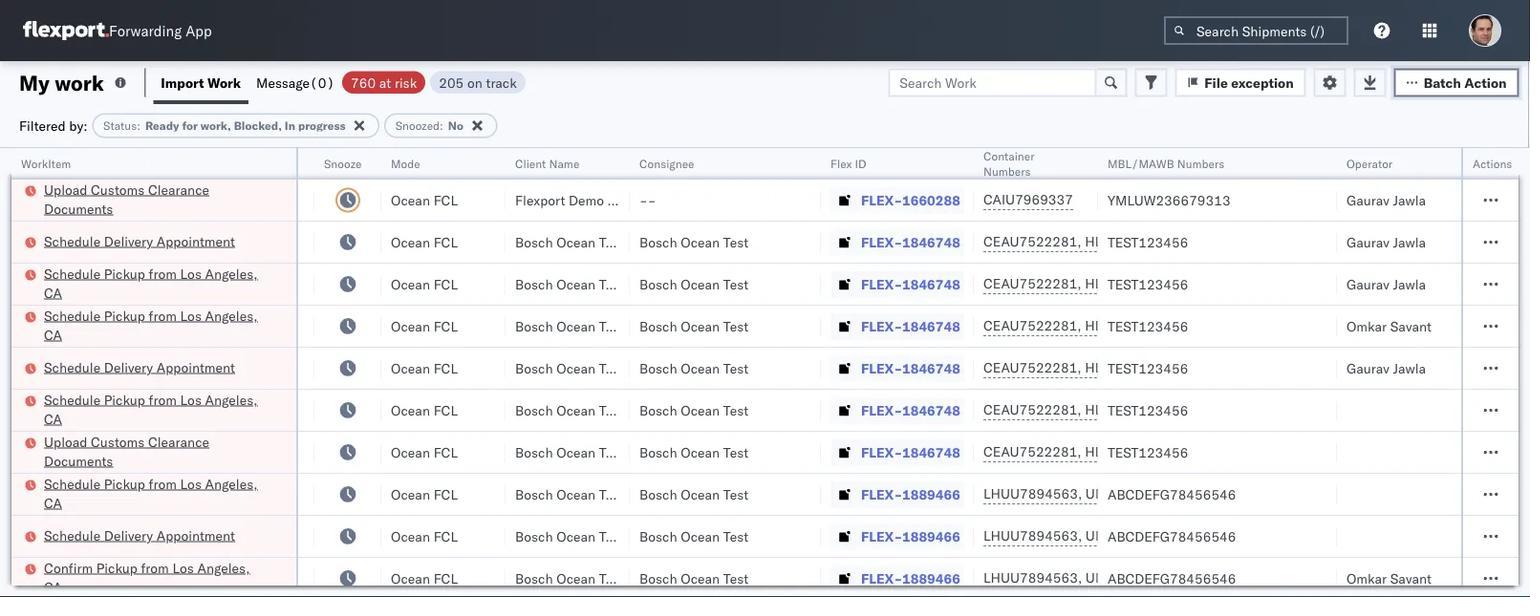Task type: locate. For each thing, give the bounding box(es) containing it.
0 vertical spatial lhuu7894563,
[[984, 486, 1082, 502]]

flex- for 2nd schedule pickup from los angeles, ca button from the top of the page
[[861, 318, 902, 335]]

flexport demo consignee
[[515, 192, 672, 208]]

3 1889466 from the top
[[902, 570, 961, 587]]

dec down 11:00 pm pst, nov 8, 2022
[[211, 486, 236, 503]]

jawla for upload customs clearance documents
[[1393, 192, 1426, 208]]

dec up 23,
[[211, 528, 236, 545]]

1 13, from the top
[[239, 486, 260, 503]]

schedule for fourth schedule pickup from los angeles, ca button from the bottom
[[44, 265, 101, 282]]

13, up 23,
[[239, 528, 260, 545]]

from inside 'confirm pickup from los angeles, ca'
[[141, 560, 169, 576]]

2 vertical spatial flex-1889466
[[861, 570, 961, 587]]

consignee inside consignee button
[[640, 156, 695, 171]]

schedule delivery appointment up 11:00
[[44, 359, 235, 376]]

gaurav jawla
[[1347, 192, 1426, 208], [1347, 234, 1426, 250], [1347, 276, 1426, 293], [1347, 360, 1426, 377]]

flex-
[[861, 192, 902, 208], [861, 234, 902, 250], [861, 276, 902, 293], [861, 318, 902, 335], [861, 360, 902, 377], [861, 402, 902, 419], [861, 444, 902, 461], [861, 486, 902, 503], [861, 528, 902, 545], [861, 570, 902, 587]]

schedule delivery appointment button
[[44, 232, 235, 253], [44, 358, 235, 379], [44, 526, 235, 547]]

resize handle column header for flex id
[[951, 148, 974, 597]]

1 schedule pickup from los angeles, ca from the top
[[44, 265, 258, 301]]

angeles, for 3rd schedule pickup from los angeles, ca button
[[205, 391, 258, 408]]

9 fcl from the top
[[434, 528, 458, 545]]

13, for schedule delivery appointment
[[239, 528, 260, 545]]

1 vertical spatial schedule delivery appointment
[[44, 359, 235, 376]]

pst, left 23,
[[170, 570, 200, 587]]

mbl/mawb numbers
[[1108, 156, 1225, 171]]

0 vertical spatial 11:59 pm pst, dec 13, 2022
[[114, 486, 297, 503]]

1 vertical spatial abcdefg78456546
[[1108, 528, 1236, 545]]

: left ready
[[137, 119, 140, 133]]

upload customs clearance documents
[[44, 181, 209, 217], [44, 434, 209, 469]]

1 lhuu7894563, uetu5238478 from the top
[[984, 486, 1179, 502]]

2 lhuu7894563, uetu5238478 from the top
[[984, 528, 1179, 544]]

upload customs clearance documents button for pm
[[44, 433, 271, 473]]

1 vertical spatial omkar
[[1347, 570, 1387, 587]]

2 vertical spatial abcdefg78456546
[[1108, 570, 1236, 587]]

1 vertical spatial schedule delivery appointment link
[[44, 358, 235, 377]]

flex- for 'upload customs clearance documents' button associated with am
[[861, 192, 902, 208]]

los for fourth schedule pickup from los angeles, ca button from the top of the page
[[180, 476, 202, 492]]

test123456
[[1108, 234, 1189, 250], [1108, 276, 1189, 293], [1108, 318, 1189, 335], [1108, 360, 1189, 377], [1108, 402, 1189, 419], [1108, 444, 1189, 461]]

schedule pickup from los angeles, ca link for fourth schedule pickup from los angeles, ca button from the bottom
[[44, 264, 271, 303]]

0 vertical spatial 13,
[[239, 486, 260, 503]]

ceau7522281, for fourth schedule pickup from los angeles, ca button from the bottom
[[984, 275, 1082, 292]]

2 11:59 from the top
[[114, 276, 151, 293]]

flex- for 'upload customs clearance documents' button corresponding to pm
[[861, 444, 902, 461]]

2 vertical spatial 1889466
[[902, 570, 961, 587]]

pst, for schedule pickup from los angeles, ca
[[179, 486, 208, 503]]

clearance for pdt,
[[148, 181, 209, 198]]

1 vertical spatial flex-1889466
[[861, 528, 961, 545]]

ca for fourth schedule pickup from los angeles, ca button from the top of the page
[[44, 495, 62, 511]]

flex-1846748 button
[[831, 229, 964, 256], [831, 229, 964, 256], [831, 271, 964, 298], [831, 271, 964, 298], [831, 313, 964, 340], [831, 313, 964, 340], [831, 355, 964, 382], [831, 355, 964, 382], [831, 397, 964, 424], [831, 397, 964, 424], [831, 439, 964, 466], [831, 439, 964, 466]]

resize handle column header
[[273, 148, 296, 597], [292, 148, 314, 597], [358, 148, 381, 597], [483, 148, 506, 597], [607, 148, 630, 597], [798, 148, 821, 597], [951, 148, 974, 597], [1075, 148, 1098, 597], [1314, 148, 1337, 597], [1439, 148, 1462, 597], [1496, 148, 1519, 597]]

6 flex- from the top
[[861, 402, 902, 419]]

consignee
[[640, 156, 695, 171], [608, 192, 672, 208]]

schedule delivery appointment up 'confirm pickup from los angeles, ca' at the left
[[44, 527, 235, 544]]

angeles,
[[205, 265, 258, 282], [205, 307, 258, 324], [205, 391, 258, 408], [205, 476, 258, 492], [197, 560, 250, 576]]

1 vertical spatial dec
[[211, 528, 236, 545]]

1 4, from the top
[[240, 234, 253, 250]]

name
[[549, 156, 580, 171]]

3 lhuu7894563, from the top
[[984, 570, 1082, 586]]

5 ceau7522281, hlxu6269489, hlxu8034992 from the top
[[984, 401, 1280, 418]]

0 vertical spatial appointment
[[157, 233, 235, 249]]

schedule delivery appointment
[[44, 233, 235, 249], [44, 359, 235, 376], [44, 527, 235, 544]]

numbers inside container numbers
[[984, 164, 1031, 178]]

flexport. image
[[23, 21, 109, 40]]

upload customs clearance documents for 12:00 am pdt, aug 19, 2022
[[44, 181, 209, 217]]

dec left 23,
[[203, 570, 228, 587]]

delivery down the 12:00
[[104, 233, 153, 249]]

13,
[[239, 486, 260, 503], [239, 528, 260, 545]]

ceau7522281, hlxu6269489, hlxu8034992 for 'upload customs clearance documents' button corresponding to pm
[[984, 444, 1280, 460]]

0 vertical spatial omkar
[[1347, 318, 1387, 335]]

2 omkar from the top
[[1347, 570, 1387, 587]]

:
[[137, 119, 140, 133], [440, 119, 443, 133]]

delivery up 4:00 in the left bottom of the page
[[104, 527, 153, 544]]

2 delivery from the top
[[104, 359, 153, 376]]

confirm pickup from los angeles, ca link
[[44, 559, 271, 597]]

3 schedule pickup from los angeles, ca link from the top
[[44, 390, 271, 429]]

2 flex-1889466 from the top
[[861, 528, 961, 545]]

pickup for the confirm pickup from los angeles, ca button
[[96, 560, 138, 576]]

angeles, for fourth schedule pickup from los angeles, ca button from the top of the page
[[205, 476, 258, 492]]

0 vertical spatial schedule delivery appointment
[[44, 233, 235, 249]]

0 vertical spatial lhuu7894563, uetu5238478
[[984, 486, 1179, 502]]

upload customs clearance documents link for am
[[44, 180, 271, 218]]

upload customs clearance documents link
[[44, 180, 271, 218], [44, 433, 271, 471]]

ocean fcl
[[391, 192, 458, 208], [391, 234, 458, 250], [391, 276, 458, 293], [391, 318, 458, 335], [391, 360, 458, 377], [391, 402, 458, 419], [391, 444, 458, 461], [391, 486, 458, 503], [391, 528, 458, 545], [391, 570, 458, 587]]

2 vertical spatial schedule delivery appointment
[[44, 527, 235, 544]]

1 vertical spatial lhuu7894563, uetu5238478
[[984, 528, 1179, 544]]

schedule delivery appointment for 11:59 pm pdt, nov 4, 2022
[[44, 359, 235, 376]]

from for fourth schedule pickup from los angeles, ca button from the top of the page
[[149, 476, 177, 492]]

upload left 11:00
[[44, 434, 87, 450]]

numbers inside button
[[1177, 156, 1225, 171]]

3 flex-1889466 from the top
[[861, 570, 961, 587]]

lhuu7894563, uetu5238478
[[984, 486, 1179, 502], [984, 528, 1179, 544], [984, 570, 1179, 586]]

bosch
[[515, 234, 553, 250], [640, 234, 677, 250], [515, 276, 553, 293], [640, 276, 677, 293], [515, 318, 553, 335], [640, 318, 677, 335], [515, 360, 553, 377], [640, 360, 677, 377], [515, 402, 553, 419], [640, 402, 677, 419], [515, 444, 553, 461], [640, 444, 677, 461], [515, 486, 553, 503], [640, 486, 677, 503], [515, 528, 553, 545], [640, 528, 677, 545], [515, 570, 553, 587], [640, 570, 677, 587]]

2 11:59 pm pdt, nov 4, 2022 from the top
[[114, 276, 289, 293]]

11:59 pm pst, dec 13, 2022
[[114, 486, 297, 503], [114, 528, 297, 545]]

lhuu7894563, for schedule pickup from los angeles, ca
[[984, 486, 1082, 502]]

test
[[599, 234, 625, 250], [723, 234, 749, 250], [599, 276, 625, 293], [723, 276, 749, 293], [599, 318, 625, 335], [723, 318, 749, 335], [599, 360, 625, 377], [723, 360, 749, 377], [599, 402, 625, 419], [723, 402, 749, 419], [599, 444, 625, 461], [723, 444, 749, 461], [599, 486, 625, 503], [723, 486, 749, 503], [599, 528, 625, 545], [723, 528, 749, 545], [599, 570, 625, 587], [723, 570, 749, 587]]

205
[[439, 74, 464, 91]]

schedule for fourth schedule pickup from los angeles, ca button from the top of the page
[[44, 476, 101, 492]]

3 appointment from the top
[[157, 527, 235, 544]]

5 11:59 pm pdt, nov 4, 2022 from the top
[[114, 402, 289, 419]]

gaurav jawla for upload customs clearance documents
[[1347, 192, 1426, 208]]

fcl for the confirm pickup from los angeles, ca button
[[434, 570, 458, 587]]

ocean fcl for fourth schedule pickup from los angeles, ca button from the top of the page
[[391, 486, 458, 503]]

from for 2nd schedule pickup from los angeles, ca button from the top of the page
[[149, 307, 177, 324]]

3 schedule delivery appointment button from the top
[[44, 526, 235, 547]]

uetu5238478
[[1086, 486, 1179, 502], [1086, 528, 1179, 544], [1086, 570, 1179, 586]]

7 resize handle column header from the left
[[951, 148, 974, 597]]

0 vertical spatial uetu5238478
[[1086, 486, 1179, 502]]

11:59 pm pdt, nov 4, 2022 for 2nd schedule pickup from los angeles, ca button from the top of the page
[[114, 318, 289, 335]]

0 horizontal spatial numbers
[[984, 164, 1031, 178]]

delivery up 11:00
[[104, 359, 153, 376]]

3 11:59 pm pdt, nov 4, 2022 from the top
[[114, 318, 289, 335]]

my
[[19, 69, 50, 96]]

1 horizontal spatial numbers
[[1177, 156, 1225, 171]]

deadline button
[[104, 152, 295, 171]]

ready
[[145, 119, 179, 133]]

11:59 pm pst, dec 13, 2022 down 11:00 pm pst, nov 8, 2022
[[114, 486, 297, 503]]

0 vertical spatial savant
[[1391, 318, 1432, 335]]

fcl for fourth schedule pickup from los angeles, ca button from the top of the page
[[434, 486, 458, 503]]

5 ocean fcl from the top
[[391, 360, 458, 377]]

3 ca from the top
[[44, 411, 62, 427]]

11:59 pm pst, dec 13, 2022 up the '4:00 pm pst, dec 23, 2022'
[[114, 528, 297, 545]]

1 1889466 from the top
[[902, 486, 961, 503]]

0 vertical spatial abcdefg78456546
[[1108, 486, 1236, 503]]

batch action
[[1424, 74, 1507, 91]]

11 resize handle column header from the left
[[1496, 148, 1519, 597]]

4 jawla from the top
[[1393, 360, 1426, 377]]

0 vertical spatial schedule delivery appointment button
[[44, 232, 235, 253]]

resize handle column header for deadline
[[292, 148, 314, 597]]

schedule delivery appointment button for 11:59 pm pst, dec 13, 2022
[[44, 526, 235, 547]]

1846748 for 2nd schedule pickup from los angeles, ca button from the top of the page
[[902, 318, 961, 335]]

0 vertical spatial 1889466
[[902, 486, 961, 503]]

exception
[[1231, 74, 1294, 91]]

filtered
[[19, 117, 66, 134]]

11:59 pm pst, dec 13, 2022 for from
[[114, 486, 297, 503]]

schedule delivery appointment button up 'confirm pickup from los angeles, ca' at the left
[[44, 526, 235, 547]]

3 gaurav from the top
[[1347, 276, 1390, 293]]

-
[[640, 192, 648, 208], [648, 192, 656, 208]]

0 horizontal spatial :
[[137, 119, 140, 133]]

consignee button
[[630, 152, 802, 171]]

hlxu6269489, for 'upload customs clearance documents' button corresponding to pm
[[1085, 444, 1183, 460]]

appointment down 12:00 am pdt, aug 19, 2022
[[157, 233, 235, 249]]

documents
[[44, 200, 113, 217], [44, 453, 113, 469]]

abcdefg78456546
[[1108, 486, 1236, 503], [1108, 528, 1236, 545], [1108, 570, 1236, 587]]

4 hlxu6269489, from the top
[[1085, 359, 1183, 376]]

2 hlxu6269489, from the top
[[1085, 275, 1183, 292]]

2 vertical spatial dec
[[203, 570, 228, 587]]

3 1846748 from the top
[[902, 318, 961, 335]]

pickup for 2nd schedule pickup from los angeles, ca button from the top of the page
[[104, 307, 145, 324]]

nov for 2nd schedule pickup from los angeles, ca button from the top of the page
[[212, 318, 237, 335]]

nov for 'upload customs clearance documents' button corresponding to pm
[[211, 444, 236, 461]]

2 13, from the top
[[239, 528, 260, 545]]

3 ocean fcl from the top
[[391, 276, 458, 293]]

10 fcl from the top
[[434, 570, 458, 587]]

2 vertical spatial schedule delivery appointment link
[[44, 526, 235, 545]]

schedule pickup from los angeles, ca link for 2nd schedule pickup from los angeles, ca button from the top of the page
[[44, 306, 271, 345]]

2 vertical spatial lhuu7894563, uetu5238478
[[984, 570, 1179, 586]]

documents for 12:00
[[44, 200, 113, 217]]

1 upload customs clearance documents link from the top
[[44, 180, 271, 218]]

4:00 pm pst, dec 23, 2022
[[114, 570, 288, 587]]

schedule delivery appointment for 11:59 pm pst, dec 13, 2022
[[44, 527, 235, 544]]

Search Work text field
[[888, 68, 1097, 97]]

1 abcdefg78456546 from the top
[[1108, 486, 1236, 503]]

1 gaurav from the top
[[1347, 192, 1390, 208]]

for
[[182, 119, 198, 133]]

appointment up the '4:00 pm pst, dec 23, 2022'
[[157, 527, 235, 544]]

2 schedule pickup from los angeles, ca link from the top
[[44, 306, 271, 345]]

pst,
[[179, 444, 208, 461], [179, 486, 208, 503], [179, 528, 208, 545], [170, 570, 200, 587]]

2 abcdefg78456546 from the top
[[1108, 528, 1236, 545]]

1 vertical spatial upload
[[44, 434, 87, 450]]

2022 for 11:59 pm pdt, nov 4, 2022's schedule delivery appointment button
[[256, 360, 289, 377]]

gaurav jawla for schedule delivery appointment
[[1347, 360, 1426, 377]]

3 lhuu7894563, uetu5238478 from the top
[[984, 570, 1179, 586]]

schedule delivery appointment link for 11:59 pm pst, dec 13, 2022
[[44, 526, 235, 545]]

1 customs from the top
[[91, 181, 145, 198]]

1 vertical spatial upload customs clearance documents
[[44, 434, 209, 469]]

1 horizontal spatial :
[[440, 119, 443, 133]]

schedule delivery appointment link
[[44, 232, 235, 251], [44, 358, 235, 377], [44, 526, 235, 545]]

0 vertical spatial customs
[[91, 181, 145, 198]]

13, down 8, in the bottom left of the page
[[239, 486, 260, 503]]

ca for fourth schedule pickup from los angeles, ca button from the bottom
[[44, 284, 62, 301]]

4, for schedule pickup from los angeles, ca link associated with 3rd schedule pickup from los angeles, ca button
[[240, 402, 253, 419]]

1889466 for confirm pickup from los angeles, ca
[[902, 570, 961, 587]]

2 vertical spatial lhuu7894563,
[[984, 570, 1082, 586]]

2 schedule delivery appointment button from the top
[[44, 358, 235, 379]]

1 upload customs clearance documents button from the top
[[44, 180, 271, 220]]

documents for 11:00
[[44, 453, 113, 469]]

0 vertical spatial upload customs clearance documents
[[44, 181, 209, 217]]

demo
[[569, 192, 604, 208]]

gaurav for schedule pickup from los angeles, ca
[[1347, 276, 1390, 293]]

angeles, inside 'confirm pickup from los angeles, ca'
[[197, 560, 250, 576]]

lhuu7894563, for confirm pickup from los angeles, ca
[[984, 570, 1082, 586]]

numbers up 'ymluw236679313'
[[1177, 156, 1225, 171]]

pickup inside 'confirm pickup from los angeles, ca'
[[96, 560, 138, 576]]

file exception
[[1205, 74, 1294, 91]]

6 test123456 from the top
[[1108, 444, 1189, 461]]

numbers down container
[[984, 164, 1031, 178]]

pst, left 8, in the bottom left of the page
[[179, 444, 208, 461]]

upload for 11:00 pm pst, nov 8, 2022
[[44, 434, 87, 450]]

1 lhuu7894563, from the top
[[984, 486, 1082, 502]]

Search Shipments (/) text field
[[1164, 16, 1349, 45]]

0 vertical spatial upload
[[44, 181, 87, 198]]

appointment for pdt,
[[157, 359, 235, 376]]

flex-1660288 button
[[831, 187, 964, 214], [831, 187, 964, 214]]

test123456 for 2nd schedule pickup from los angeles, ca button from the top of the page
[[1108, 318, 1189, 335]]

consignee right demo
[[608, 192, 672, 208]]

jawla
[[1393, 192, 1426, 208], [1393, 234, 1426, 250], [1393, 276, 1426, 293], [1393, 360, 1426, 377]]

schedule pickup from los angeles, ca
[[44, 265, 258, 301], [44, 307, 258, 343], [44, 391, 258, 427], [44, 476, 258, 511]]

2 : from the left
[[440, 119, 443, 133]]

3 jawla from the top
[[1393, 276, 1426, 293]]

confirm
[[44, 560, 93, 576]]

1 : from the left
[[137, 119, 140, 133]]

schedule pickup from los angeles, ca button
[[44, 264, 271, 304], [44, 306, 271, 347], [44, 390, 271, 431], [44, 475, 271, 515]]

8 fcl from the top
[[434, 486, 458, 503]]

numbers for mbl/mawb numbers
[[1177, 156, 1225, 171]]

fcl for 3rd schedule pickup from los angeles, ca button
[[434, 402, 458, 419]]

3 flex-1846748 from the top
[[861, 318, 961, 335]]

2 upload customs clearance documents button from the top
[[44, 433, 271, 473]]

0 vertical spatial upload customs clearance documents link
[[44, 180, 271, 218]]

1889466 for schedule delivery appointment
[[902, 528, 961, 545]]

flex-1889466 for schedule pickup from los angeles, ca
[[861, 486, 961, 503]]

1 clearance from the top
[[148, 181, 209, 198]]

1 ca from the top
[[44, 284, 62, 301]]

schedule for 1st schedule delivery appointment button from the top of the page
[[44, 233, 101, 249]]

2 1846748 from the top
[[902, 276, 961, 293]]

resize handle column header for mbl/mawb numbers
[[1314, 148, 1337, 597]]

1 vertical spatial delivery
[[104, 359, 153, 376]]

0 vertical spatial documents
[[44, 200, 113, 217]]

0 vertical spatial delivery
[[104, 233, 153, 249]]

2 vertical spatial delivery
[[104, 527, 153, 544]]

2 customs from the top
[[91, 434, 145, 450]]

ocean fcl for 11:59 pm pdt, nov 4, 2022's schedule delivery appointment button
[[391, 360, 458, 377]]

1 documents from the top
[[44, 200, 113, 217]]

flex- for fourth schedule pickup from los angeles, ca button from the bottom
[[861, 276, 902, 293]]

5 hlxu6269489, from the top
[[1085, 401, 1183, 418]]

1 gaurav jawla from the top
[[1347, 192, 1426, 208]]

2 vertical spatial appointment
[[157, 527, 235, 544]]

1 test123456 from the top
[[1108, 234, 1189, 250]]

0 vertical spatial omkar savant
[[1347, 318, 1432, 335]]

schedule delivery appointment button up 11:00
[[44, 358, 235, 379]]

1 vertical spatial upload customs clearance documents link
[[44, 433, 271, 471]]

1 vertical spatial uetu5238478
[[1086, 528, 1179, 544]]

clearance left 8, in the bottom left of the page
[[148, 434, 209, 450]]

import work
[[161, 74, 241, 91]]

by:
[[69, 117, 88, 134]]

schedule pickup from los angeles, ca for schedule pickup from los angeles, ca link associated with fourth schedule pickup from los angeles, ca button from the top of the page
[[44, 476, 258, 511]]

clearance
[[148, 181, 209, 198], [148, 434, 209, 450]]

0 vertical spatial upload customs clearance documents button
[[44, 180, 271, 220]]

1 upload customs clearance documents from the top
[[44, 181, 209, 217]]

2 vertical spatial schedule delivery appointment button
[[44, 526, 235, 547]]

1 vertical spatial savant
[[1391, 570, 1432, 587]]

1 vertical spatial 13,
[[239, 528, 260, 545]]

0 vertical spatial consignee
[[640, 156, 695, 171]]

1 - from the left
[[640, 192, 648, 208]]

flex-1889466 button
[[831, 481, 964, 508], [831, 481, 964, 508], [831, 523, 964, 550], [831, 523, 964, 550], [831, 565, 964, 592], [831, 565, 964, 592]]

1846748 for 'upload customs clearance documents' button corresponding to pm
[[902, 444, 961, 461]]

0 vertical spatial clearance
[[148, 181, 209, 198]]

2 upload customs clearance documents from the top
[[44, 434, 209, 469]]

caiu7969337
[[984, 191, 1073, 208]]

4 schedule pickup from los angeles, ca button from the top
[[44, 475, 271, 515]]

ca inside 'confirm pickup from los angeles, ca'
[[44, 579, 62, 596]]

1 vertical spatial omkar savant
[[1347, 570, 1432, 587]]

ceau7522281, hlxu6269489, hlxu8034992
[[984, 233, 1280, 250], [984, 275, 1280, 292], [984, 317, 1280, 334], [984, 359, 1280, 376], [984, 401, 1280, 418], [984, 444, 1280, 460]]

1 fcl from the top
[[434, 192, 458, 208]]

ca
[[44, 284, 62, 301], [44, 326, 62, 343], [44, 411, 62, 427], [44, 495, 62, 511], [44, 579, 62, 596]]

omkar savant
[[1347, 318, 1432, 335], [1347, 570, 1432, 587]]

4 fcl from the top
[[434, 318, 458, 335]]

documents left the 12:00
[[44, 200, 113, 217]]

5 hlxu8034992 from the top
[[1187, 401, 1280, 418]]

4:00
[[114, 570, 143, 587]]

documents left 11:00
[[44, 453, 113, 469]]

hlxu6269489, for 3rd schedule pickup from los angeles, ca button
[[1085, 401, 1183, 418]]

1 vertical spatial clearance
[[148, 434, 209, 450]]

from
[[149, 265, 177, 282], [149, 307, 177, 324], [149, 391, 177, 408], [149, 476, 177, 492], [141, 560, 169, 576]]

appointment up 11:00 pm pst, nov 8, 2022
[[157, 359, 235, 376]]

los inside 'confirm pickup from los angeles, ca'
[[172, 560, 194, 576]]

pst, down 11:00 pm pst, nov 8, 2022
[[179, 486, 208, 503]]

clearance for pst,
[[148, 434, 209, 450]]

ocean fcl for fourth schedule pickup from los angeles, ca button from the bottom
[[391, 276, 458, 293]]

0 vertical spatial dec
[[211, 486, 236, 503]]

actions
[[1473, 156, 1513, 171]]

schedule delivery appointment button down the 12:00
[[44, 232, 235, 253]]

schedule delivery appointment link up 'confirm pickup from los angeles, ca' at the left
[[44, 526, 235, 545]]

1 vertical spatial customs
[[91, 434, 145, 450]]

1 vertical spatial 11:59 pm pst, dec 13, 2022
[[114, 528, 297, 545]]

3 delivery from the top
[[104, 527, 153, 544]]

on
[[467, 74, 483, 91]]

2 upload from the top
[[44, 434, 87, 450]]

7 schedule from the top
[[44, 527, 101, 544]]

fcl
[[434, 192, 458, 208], [434, 234, 458, 250], [434, 276, 458, 293], [434, 318, 458, 335], [434, 360, 458, 377], [434, 402, 458, 419], [434, 444, 458, 461], [434, 486, 458, 503], [434, 528, 458, 545], [434, 570, 458, 587]]

2 4, from the top
[[240, 276, 253, 293]]

upload customs clearance documents button
[[44, 180, 271, 220], [44, 433, 271, 473]]

5 flex- from the top
[[861, 360, 902, 377]]

2 vertical spatial uetu5238478
[[1086, 570, 1179, 586]]

13, for schedule pickup from los angeles, ca
[[239, 486, 260, 503]]

schedule delivery appointment down the 12:00
[[44, 233, 235, 249]]

1 vertical spatial consignee
[[608, 192, 672, 208]]

los
[[180, 265, 202, 282], [180, 307, 202, 324], [180, 391, 202, 408], [180, 476, 202, 492], [172, 560, 194, 576]]

1 upload from the top
[[44, 181, 87, 198]]

gaurav
[[1347, 192, 1390, 208], [1347, 234, 1390, 250], [1347, 276, 1390, 293], [1347, 360, 1390, 377]]

1 vertical spatial lhuu7894563,
[[984, 528, 1082, 544]]

1 omkar savant from the top
[[1347, 318, 1432, 335]]

3 ceau7522281, from the top
[[984, 317, 1082, 334]]

numbers
[[1177, 156, 1225, 171], [984, 164, 1031, 178]]

fcl for 'upload customs clearance documents' button corresponding to pm
[[434, 444, 458, 461]]

workitem button
[[11, 152, 277, 171]]

3 hlxu6269489, from the top
[[1085, 317, 1183, 334]]

11:00
[[114, 444, 151, 461]]

pst, up the '4:00 pm pst, dec 23, 2022'
[[179, 528, 208, 545]]

0 vertical spatial flex-1889466
[[861, 486, 961, 503]]

4 schedule pickup from los angeles, ca from the top
[[44, 476, 258, 511]]

1 vertical spatial schedule delivery appointment button
[[44, 358, 235, 379]]

upload down workitem
[[44, 181, 87, 198]]

clearance down deadline button
[[148, 181, 209, 198]]

3 flex- from the top
[[861, 276, 902, 293]]

1 vertical spatial upload customs clearance documents button
[[44, 433, 271, 473]]

hlxu8034992
[[1187, 233, 1280, 250], [1187, 275, 1280, 292], [1187, 317, 1280, 334], [1187, 359, 1280, 376], [1187, 401, 1280, 418], [1187, 444, 1280, 460]]

client name
[[515, 156, 580, 171]]

operator
[[1347, 156, 1393, 171]]

2022 for schedule delivery appointment button associated with 11:59 pm pst, dec 13, 2022
[[264, 528, 297, 545]]

appointment for pst,
[[157, 527, 235, 544]]

1 vertical spatial 1889466
[[902, 528, 961, 545]]

12:00 am pdt, aug 19, 2022
[[114, 192, 299, 208]]

6 ceau7522281, from the top
[[984, 444, 1082, 460]]

lhuu7894563, uetu5238478 for schedule delivery appointment
[[984, 528, 1179, 544]]

5 ceau7522281, from the top
[[984, 401, 1082, 418]]

3 fcl from the top
[[434, 276, 458, 293]]

2 lhuu7894563, from the top
[[984, 528, 1082, 544]]

1889466
[[902, 486, 961, 503], [902, 528, 961, 545], [902, 570, 961, 587]]

3 schedule from the top
[[44, 307, 101, 324]]

ca for 3rd schedule pickup from los angeles, ca button
[[44, 411, 62, 427]]

forwarding app
[[109, 22, 212, 40]]

ceau7522281,
[[984, 233, 1082, 250], [984, 275, 1082, 292], [984, 317, 1082, 334], [984, 359, 1082, 376], [984, 401, 1082, 418], [984, 444, 1082, 460]]

1 vertical spatial appointment
[[157, 359, 235, 376]]

0 vertical spatial schedule delivery appointment link
[[44, 232, 235, 251]]

schedule delivery appointment link up 11:00
[[44, 358, 235, 377]]

: left no
[[440, 119, 443, 133]]

consignee up "--"
[[640, 156, 695, 171]]

1 vertical spatial documents
[[44, 453, 113, 469]]

11:59 pm pst, dec 13, 2022 for appointment
[[114, 528, 297, 545]]

schedule delivery appointment link down the 12:00
[[44, 232, 235, 251]]



Task type: vqa. For each thing, say whether or not it's contained in the screenshot.


Task type: describe. For each thing, give the bounding box(es) containing it.
abcdefg78456546 for schedule pickup from los angeles, ca
[[1108, 486, 1236, 503]]

1 11:59 pm pdt, nov 4, 2022 from the top
[[114, 234, 289, 250]]

2 jawla from the top
[[1393, 234, 1426, 250]]

los for the confirm pickup from los angeles, ca button
[[172, 560, 194, 576]]

from for 3rd schedule pickup from los angeles, ca button
[[149, 391, 177, 408]]

resize handle column header for client name
[[607, 148, 630, 597]]

file
[[1205, 74, 1228, 91]]

pickup for fourth schedule pickup from los angeles, ca button from the bottom
[[104, 265, 145, 282]]

1846748 for 11:59 pm pdt, nov 4, 2022's schedule delivery appointment button
[[902, 360, 961, 377]]

snoozed
[[395, 119, 440, 133]]

lhuu7894563, uetu5238478 for confirm pickup from los angeles, ca
[[984, 570, 1179, 586]]

omkar savant for lhuu7894563, uetu5238478
[[1347, 570, 1432, 587]]

fcl for schedule delivery appointment button associated with 11:59 pm pst, dec 13, 2022
[[434, 528, 458, 545]]

mbl/mawb
[[1108, 156, 1174, 171]]

4 11:59 from the top
[[114, 360, 151, 377]]

--
[[640, 192, 656, 208]]

1 11:59 from the top
[[114, 234, 151, 250]]

gaurav jawla for schedule pickup from los angeles, ca
[[1347, 276, 1426, 293]]

2 ocean fcl from the top
[[391, 234, 458, 250]]

status
[[103, 119, 137, 133]]

1 schedule pickup from los angeles, ca button from the top
[[44, 264, 271, 304]]

batch action button
[[1394, 68, 1519, 97]]

risk
[[395, 74, 417, 91]]

2022 for 2nd schedule pickup from los angeles, ca button from the top of the page
[[256, 318, 289, 335]]

1 delivery from the top
[[104, 233, 153, 249]]

2 hlxu8034992 from the top
[[1187, 275, 1280, 292]]

schedule pickup from los angeles, ca for 2nd schedule pickup from los angeles, ca button from the top of the page schedule pickup from los angeles, ca link
[[44, 307, 258, 343]]

6 hlxu8034992 from the top
[[1187, 444, 1280, 460]]

1 schedule delivery appointment from the top
[[44, 233, 235, 249]]

message (0)
[[256, 74, 335, 91]]

forwarding
[[109, 22, 182, 40]]

deadline
[[114, 156, 160, 171]]

flex id
[[831, 156, 867, 171]]

3 11:59 from the top
[[114, 318, 151, 335]]

no
[[448, 119, 463, 133]]

205 on track
[[439, 74, 517, 91]]

760 at risk
[[351, 74, 417, 91]]

forwarding app link
[[23, 21, 212, 40]]

abcdefg78456546 for confirm pickup from los angeles, ca
[[1108, 570, 1236, 587]]

schedule delivery appointment link for 11:59 pm pdt, nov 4, 2022
[[44, 358, 235, 377]]

flex-1889466 for confirm pickup from los angeles, ca
[[861, 570, 961, 587]]

resize handle column header for workitem
[[273, 148, 296, 597]]

container numbers
[[984, 149, 1035, 178]]

flex
[[831, 156, 852, 171]]

batch
[[1424, 74, 1462, 91]]

schedule pickup from los angeles, ca link for 3rd schedule pickup from los angeles, ca button
[[44, 390, 271, 429]]

numbers for container numbers
[[984, 164, 1031, 178]]

7 11:59 from the top
[[114, 528, 151, 545]]

work
[[55, 69, 104, 96]]

mode button
[[381, 152, 487, 171]]

2022 for 3rd schedule pickup from los angeles, ca button
[[256, 402, 289, 419]]

2 gaurav from the top
[[1347, 234, 1390, 250]]

flex id button
[[821, 152, 955, 171]]

4 hlxu8034992 from the top
[[1187, 359, 1280, 376]]

client
[[515, 156, 546, 171]]

container
[[984, 149, 1035, 163]]

3 schedule pickup from los angeles, ca button from the top
[[44, 390, 271, 431]]

filtered by:
[[19, 117, 88, 134]]

lhuu7894563, for schedule delivery appointment
[[984, 528, 1082, 544]]

11:00 pm pst, nov 8, 2022
[[114, 444, 288, 461]]

ceau7522281, hlxu6269489, hlxu8034992 for 3rd schedule pickup from los angeles, ca button
[[984, 401, 1280, 418]]

progress
[[298, 119, 346, 133]]

flex-1660288
[[861, 192, 961, 208]]

my work
[[19, 69, 104, 96]]

19,
[[242, 192, 263, 208]]

confirm pickup from los angeles, ca
[[44, 560, 250, 596]]

snoozed : no
[[395, 119, 463, 133]]

1 schedule delivery appointment button from the top
[[44, 232, 235, 253]]

pickup for 3rd schedule pickup from los angeles, ca button
[[104, 391, 145, 408]]

mbl/mawb numbers button
[[1098, 152, 1318, 171]]

workitem
[[21, 156, 71, 171]]

omkar for ceau7522281, hlxu6269489, hlxu8034992
[[1347, 318, 1387, 335]]

angeles, for the confirm pickup from los angeles, ca button
[[197, 560, 250, 576]]

ceau7522281, for 2nd schedule pickup from los angeles, ca button from the top of the page
[[984, 317, 1082, 334]]

flex-1889466 for schedule delivery appointment
[[861, 528, 961, 545]]

status : ready for work, blocked, in progress
[[103, 119, 346, 133]]

1 ceau7522281, from the top
[[984, 233, 1082, 250]]

pickup for fourth schedule pickup from los angeles, ca button from the top of the page
[[104, 476, 145, 492]]

5 flex-1846748 from the top
[[861, 402, 961, 419]]

ocean fcl for 2nd schedule pickup from los angeles, ca button from the top of the page
[[391, 318, 458, 335]]

track
[[486, 74, 517, 91]]

test123456 for 'upload customs clearance documents' button corresponding to pm
[[1108, 444, 1189, 461]]

container numbers button
[[974, 144, 1079, 179]]

test123456 for fourth schedule pickup from los angeles, ca button from the bottom
[[1108, 276, 1189, 293]]

ocean fcl for schedule delivery appointment button associated with 11:59 pm pst, dec 13, 2022
[[391, 528, 458, 545]]

2022 for fourth schedule pickup from los angeles, ca button from the bottom
[[256, 276, 289, 293]]

mode
[[391, 156, 420, 171]]

import
[[161, 74, 204, 91]]

from for the confirm pickup from los angeles, ca button
[[141, 560, 169, 576]]

confirm pickup from los angeles, ca button
[[44, 559, 271, 597]]

at
[[379, 74, 391, 91]]

5 11:59 from the top
[[114, 402, 151, 419]]

flex- for schedule delivery appointment button associated with 11:59 pm pst, dec 13, 2022
[[861, 528, 902, 545]]

1660288
[[902, 192, 961, 208]]

(0)
[[310, 74, 335, 91]]

omkar savant for ceau7522281, hlxu6269489, hlxu8034992
[[1347, 318, 1432, 335]]

upload customs clearance documents link for pm
[[44, 433, 271, 471]]

1889466 for schedule pickup from los angeles, ca
[[902, 486, 961, 503]]

4, for schedule pickup from los angeles, ca link for fourth schedule pickup from los angeles, ca button from the bottom
[[240, 276, 253, 293]]

flexport
[[515, 192, 565, 208]]

id
[[855, 156, 867, 171]]

2 gaurav jawla from the top
[[1347, 234, 1426, 250]]

1 appointment from the top
[[157, 233, 235, 249]]

6 flex-1846748 from the top
[[861, 444, 961, 461]]

ceau7522281, for 11:59 pm pdt, nov 4, 2022's schedule delivery appointment button
[[984, 359, 1082, 376]]

3 resize handle column header from the left
[[358, 148, 381, 597]]

work,
[[201, 119, 231, 133]]

import work button
[[153, 61, 249, 104]]

schedule delivery appointment button for 11:59 pm pdt, nov 4, 2022
[[44, 358, 235, 379]]

los for 3rd schedule pickup from los angeles, ca button
[[180, 391, 202, 408]]

ocean fcl for the confirm pickup from los angeles, ca button
[[391, 570, 458, 587]]

flex- for 11:59 pm pdt, nov 4, 2022's schedule delivery appointment button
[[861, 360, 902, 377]]

ceau7522281, hlxu6269489, hlxu8034992 for 2nd schedule pickup from los angeles, ca button from the top of the page
[[984, 317, 1280, 334]]

1 hlxu6269489, from the top
[[1085, 233, 1183, 250]]

app
[[186, 22, 212, 40]]

1846748 for fourth schedule pickup from los angeles, ca button from the bottom
[[902, 276, 961, 293]]

2022 for fourth schedule pickup from los angeles, ca button from the top of the page
[[264, 486, 297, 503]]

schedule pickup from los angeles, ca for schedule pickup from los angeles, ca link for fourth schedule pickup from los angeles, ca button from the bottom
[[44, 265, 258, 301]]

760
[[351, 74, 376, 91]]

flex- for 3rd schedule pickup from los angeles, ca button
[[861, 402, 902, 419]]

aug
[[213, 192, 239, 208]]

jawla for schedule pickup from los angeles, ca
[[1393, 276, 1426, 293]]

2 flex-1846748 from the top
[[861, 276, 961, 293]]

delivery for 11:59 pm pst, dec 13, 2022
[[104, 527, 153, 544]]

1 flex-1846748 from the top
[[861, 234, 961, 250]]

4 11:59 pm pdt, nov 4, 2022 from the top
[[114, 360, 289, 377]]

2 schedule pickup from los angeles, ca button from the top
[[44, 306, 271, 347]]

ca for the confirm pickup from los angeles, ca button
[[44, 579, 62, 596]]

1 schedule delivery appointment link from the top
[[44, 232, 235, 251]]

fcl for 'upload customs clearance documents' button associated with am
[[434, 192, 458, 208]]

23,
[[231, 570, 252, 587]]

12:00
[[114, 192, 151, 208]]

gaurav for upload customs clearance documents
[[1347, 192, 1390, 208]]

ceau7522281, hlxu6269489, hlxu8034992 for fourth schedule pickup from los angeles, ca button from the bottom
[[984, 275, 1280, 292]]

nov for 3rd schedule pickup from los angeles, ca button
[[212, 402, 237, 419]]

action
[[1465, 74, 1507, 91]]

schedule for 11:59 pm pdt, nov 4, 2022's schedule delivery appointment button
[[44, 359, 101, 376]]

2 - from the left
[[648, 192, 656, 208]]

work
[[208, 74, 241, 91]]

test123456 for 11:59 pm pdt, nov 4, 2022's schedule delivery appointment button
[[1108, 360, 1189, 377]]

customs for 12:00 am pdt, aug 19, 2022
[[91, 181, 145, 198]]

ocean fcl for 'upload customs clearance documents' button corresponding to pm
[[391, 444, 458, 461]]

pst, for upload customs clearance documents
[[179, 444, 208, 461]]

4 flex-1846748 from the top
[[861, 360, 961, 377]]

message
[[256, 74, 310, 91]]

6 11:59 from the top
[[114, 486, 151, 503]]

1 1846748 from the top
[[902, 234, 961, 250]]

am
[[154, 192, 176, 208]]

fcl for 11:59 pm pdt, nov 4, 2022's schedule delivery appointment button
[[434, 360, 458, 377]]

test123456 for 3rd schedule pickup from los angeles, ca button
[[1108, 402, 1189, 419]]

2022 for 'upload customs clearance documents' button corresponding to pm
[[255, 444, 288, 461]]

nov for fourth schedule pickup from los angeles, ca button from the bottom
[[212, 276, 237, 293]]

2 flex- from the top
[[861, 234, 902, 250]]

1 ceau7522281, hlxu6269489, hlxu8034992 from the top
[[984, 233, 1280, 250]]

los for 2nd schedule pickup from los angeles, ca button from the top of the page
[[180, 307, 202, 324]]

in
[[285, 119, 295, 133]]

ceau7522281, hlxu6269489, hlxu8034992 for 11:59 pm pdt, nov 4, 2022's schedule delivery appointment button
[[984, 359, 1280, 376]]

blocked,
[[234, 119, 282, 133]]

1 hlxu8034992 from the top
[[1187, 233, 1280, 250]]

client name button
[[506, 152, 611, 171]]

snooze
[[324, 156, 362, 171]]

upload for 12:00 am pdt, aug 19, 2022
[[44, 181, 87, 198]]

11:59 pm pdt, nov 4, 2022 for fourth schedule pickup from los angeles, ca button from the bottom
[[114, 276, 289, 293]]

10 resize handle column header from the left
[[1439, 148, 1462, 597]]

ymluw236679313
[[1108, 192, 1231, 208]]

3 hlxu8034992 from the top
[[1187, 317, 1280, 334]]

customs for 11:00 pm pst, nov 8, 2022
[[91, 434, 145, 450]]

2 fcl from the top
[[434, 234, 458, 250]]

4, for schedule delivery appointment link for 11:59 pm pdt, nov 4, 2022
[[240, 360, 253, 377]]

ceau7522281, for 'upload customs clearance documents' button corresponding to pm
[[984, 444, 1082, 460]]

8,
[[239, 444, 252, 461]]



